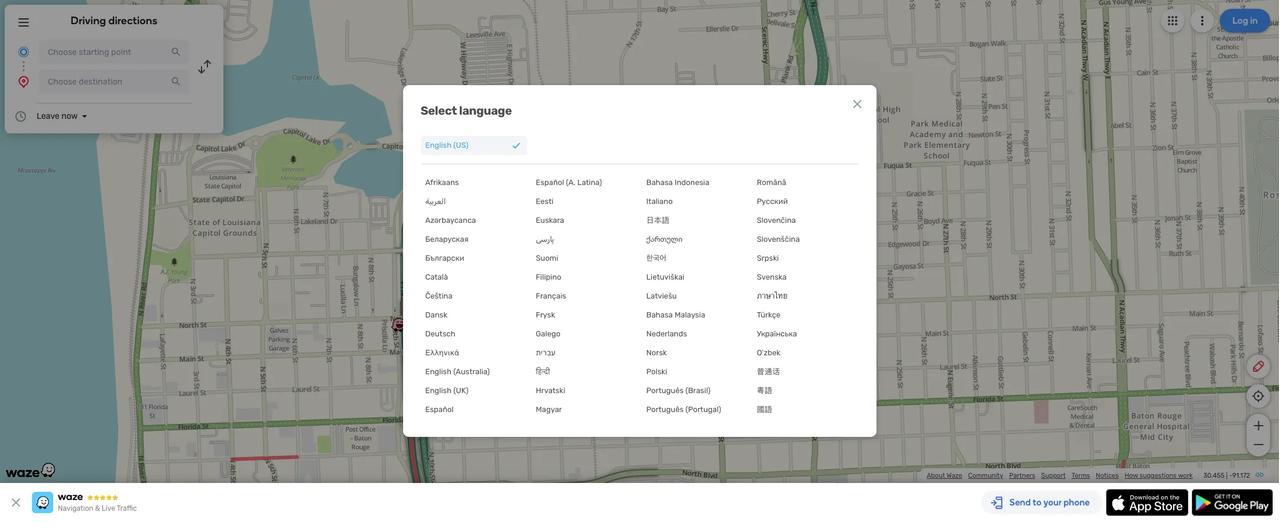 Task type: locate. For each thing, give the bounding box(es) containing it.
deutsch
[[426, 329, 456, 338]]

1 bahasa from the top
[[647, 178, 673, 187]]

0 vertical spatial bahasa
[[647, 178, 673, 187]]

0 horizontal spatial español
[[426, 405, 454, 414]]

普通话
[[757, 367, 780, 376]]

english inside "link"
[[426, 141, 452, 150]]

directions
[[109, 14, 158, 27]]

91.172
[[1233, 472, 1251, 480]]

português down polski
[[647, 386, 684, 395]]

2 vertical spatial english
[[426, 386, 452, 395]]

norsk link
[[642, 344, 748, 363]]

galego
[[536, 329, 561, 338]]

english down ελληνικά
[[426, 367, 452, 376]]

español (a. latina)
[[536, 178, 602, 187]]

ภาษาไทย link
[[753, 287, 859, 306]]

português (portugal)
[[647, 405, 722, 414]]

1 vertical spatial bahasa
[[647, 311, 673, 319]]

español for español
[[426, 405, 454, 414]]

français link
[[531, 287, 638, 306]]

svenska link
[[753, 268, 859, 287]]

українська link
[[753, 325, 859, 344]]

português down português (brasil)
[[647, 405, 684, 414]]

1 horizontal spatial español
[[536, 178, 565, 187]]

українська
[[757, 329, 798, 338]]

hrvatski
[[536, 386, 566, 395]]

zoom in image
[[1252, 419, 1267, 433]]

türkçe link
[[753, 306, 859, 325]]

español for español (a. latina)
[[536, 178, 565, 187]]

current location image
[[17, 45, 31, 59]]

notices
[[1097, 472, 1119, 480]]

partners link
[[1010, 472, 1036, 480]]

community link
[[969, 472, 1004, 480]]

indonesia
[[675, 178, 710, 187]]

1 português from the top
[[647, 386, 684, 395]]

english for english (uk)
[[426, 386, 452, 395]]

slovenščina
[[757, 235, 800, 244]]

ქართული link
[[642, 230, 748, 249]]

български
[[426, 254, 465, 263]]

magyar link
[[531, 400, 638, 419]]

link image
[[1256, 470, 1265, 480]]

0 vertical spatial english
[[426, 141, 452, 150]]

eesti link
[[531, 192, 638, 211]]

0 horizontal spatial x image
[[9, 496, 23, 510]]

हिन्दी
[[536, 367, 550, 376]]

(a.
[[566, 178, 576, 187]]

bahasa down latviešu
[[647, 311, 673, 319]]

euskara link
[[531, 211, 638, 230]]

terms link
[[1072, 472, 1091, 480]]

español down the english (uk)
[[426, 405, 454, 414]]

italiano link
[[642, 192, 748, 211]]

latina)
[[578, 178, 602, 187]]

english left (uk) at the bottom of page
[[426, 386, 452, 395]]

support link
[[1042, 472, 1066, 480]]

latviešu
[[647, 292, 677, 300]]

1 english from the top
[[426, 141, 452, 150]]

bahasa up italiano
[[647, 178, 673, 187]]

|
[[1227, 472, 1228, 480]]

türkçe
[[757, 311, 781, 319]]

bahasa for bahasa malaysia
[[647, 311, 673, 319]]

english (uk)
[[426, 386, 469, 395]]

norsk
[[647, 348, 667, 357]]

svenska
[[757, 273, 787, 282]]

terms
[[1072, 472, 1091, 480]]

العربية link
[[421, 192, 527, 211]]

english left (us)
[[426, 141, 452, 150]]

português (portugal) link
[[642, 400, 748, 419]]

1 horizontal spatial x image
[[851, 97, 865, 111]]

català link
[[421, 268, 527, 287]]

español (a. latina) link
[[531, 173, 638, 192]]

國語 link
[[753, 400, 859, 419]]

lietuviškai
[[647, 273, 685, 282]]

български link
[[421, 249, 527, 268]]

2 português from the top
[[647, 405, 684, 414]]

português for português (brasil)
[[647, 386, 684, 395]]

deutsch link
[[421, 325, 527, 344]]

日本語
[[647, 216, 670, 225]]

clock image
[[14, 109, 28, 124]]

azərbaycanca link
[[421, 211, 527, 230]]

español up eesti
[[536, 178, 565, 187]]

lietuviškai link
[[642, 268, 748, 287]]

0 vertical spatial português
[[647, 386, 684, 395]]

čeština
[[426, 292, 453, 300]]

0 vertical spatial x image
[[851, 97, 865, 111]]

hrvatski link
[[531, 381, 638, 400]]

checkmark image
[[511, 140, 523, 151]]

2 bahasa from the top
[[647, 311, 673, 319]]

30.455 | -91.172
[[1204, 472, 1251, 480]]

русский
[[757, 197, 788, 206]]

waze
[[947, 472, 963, 480]]

русский link
[[753, 192, 859, 211]]

粵語
[[757, 386, 773, 395]]

eesti
[[536, 197, 554, 206]]

support
[[1042, 472, 1066, 480]]

community
[[969, 472, 1004, 480]]

(portugal)
[[686, 405, 722, 414]]

1 vertical spatial português
[[647, 405, 684, 414]]

driving directions
[[71, 14, 158, 27]]

עברית‎
[[536, 348, 556, 357]]

o'zbek link
[[753, 344, 859, 363]]

2 english from the top
[[426, 367, 452, 376]]

3 english from the top
[[426, 386, 452, 395]]

english (us) link
[[421, 136, 527, 155]]

1 vertical spatial español
[[426, 405, 454, 414]]

nederlands link
[[642, 325, 748, 344]]

0 vertical spatial español
[[536, 178, 565, 187]]

پارسی link
[[531, 230, 638, 249]]

x image
[[851, 97, 865, 111], [9, 496, 23, 510]]

how suggestions work link
[[1125, 472, 1194, 480]]

bahasa indonesia link
[[642, 173, 748, 192]]

azərbaycanca
[[426, 216, 476, 225]]

driving
[[71, 14, 106, 27]]

frysk link
[[531, 306, 638, 325]]

about waze community partners support terms notices how suggestions work
[[927, 472, 1194, 480]]

about waze link
[[927, 472, 963, 480]]

1 vertical spatial english
[[426, 367, 452, 376]]



Task type: describe. For each thing, give the bounding box(es) containing it.
euskara
[[536, 216, 565, 225]]

traffic
[[117, 505, 137, 513]]

o'zbek
[[757, 348, 781, 357]]

leave now
[[37, 111, 78, 121]]

한국어 link
[[642, 249, 748, 268]]

română
[[757, 178, 787, 187]]

čeština link
[[421, 287, 527, 306]]

latviešu link
[[642, 287, 748, 306]]

filipino link
[[531, 268, 638, 287]]

leave
[[37, 111, 59, 121]]

select
[[421, 104, 457, 118]]

navigation & live traffic
[[58, 505, 137, 513]]

about
[[927, 472, 946, 480]]

srpski link
[[753, 249, 859, 268]]

bahasa for bahasa indonesia
[[647, 178, 673, 187]]

live
[[102, 505, 115, 513]]

italiano
[[647, 197, 673, 206]]

suggestions
[[1140, 472, 1177, 480]]

galego link
[[531, 325, 638, 344]]

english (us)
[[426, 141, 469, 150]]

ελληνικά
[[426, 348, 459, 357]]

Choose destination text field
[[39, 70, 189, 93]]

dansk
[[426, 311, 448, 319]]

malaysia
[[675, 311, 706, 319]]

filipino
[[536, 273, 562, 282]]

polski
[[647, 367, 668, 376]]

português for português (portugal)
[[647, 405, 684, 414]]

bahasa malaysia link
[[642, 306, 748, 325]]

(uk)
[[454, 386, 469, 395]]

suomi link
[[531, 249, 638, 268]]

how
[[1125, 472, 1139, 480]]

беларуская link
[[421, 230, 527, 249]]

1 vertical spatial x image
[[9, 496, 23, 510]]

frysk
[[536, 311, 555, 319]]

bahasa malaysia
[[647, 311, 706, 319]]

한국어
[[647, 254, 667, 263]]

partners
[[1010, 472, 1036, 480]]

беларуская
[[426, 235, 469, 244]]

bahasa indonesia
[[647, 178, 710, 187]]

pencil image
[[1252, 360, 1266, 374]]

afrikaans link
[[421, 173, 527, 192]]

location image
[[17, 75, 31, 89]]

srpski
[[757, 254, 779, 263]]

select language
[[421, 104, 512, 118]]

français
[[536, 292, 567, 300]]

پارسی
[[536, 235, 555, 244]]

(us)
[[454, 141, 469, 150]]

english (australia)
[[426, 367, 490, 376]]

Choose starting point text field
[[39, 40, 189, 64]]

english for english (us)
[[426, 141, 452, 150]]

afrikaans
[[426, 178, 459, 187]]

zoom out image
[[1252, 438, 1267, 452]]

español link
[[421, 400, 527, 419]]

română link
[[753, 173, 859, 192]]

ภาษาไทย
[[757, 292, 788, 300]]

ქართული
[[647, 235, 683, 244]]

slovenčina link
[[753, 211, 859, 230]]

português (brasil) link
[[642, 381, 748, 400]]

notices link
[[1097, 472, 1119, 480]]

dansk link
[[421, 306, 527, 325]]

30.455
[[1204, 472, 1225, 480]]

العربية
[[426, 197, 446, 206]]

english (uk) link
[[421, 381, 527, 400]]

हिन्दी link
[[531, 363, 638, 381]]

(brasil)
[[686, 386, 711, 395]]

עברית‎ link
[[531, 344, 638, 363]]

português (brasil)
[[647, 386, 711, 395]]

-
[[1230, 472, 1233, 480]]

nederlands
[[647, 329, 687, 338]]

english (australia) link
[[421, 363, 527, 381]]

普通话 link
[[753, 363, 859, 381]]

english for english (australia)
[[426, 367, 452, 376]]

suomi
[[536, 254, 559, 263]]

slovenščina link
[[753, 230, 859, 249]]



Task type: vqa. For each thing, say whether or not it's contained in the screenshot.
Hrvatski link
yes



